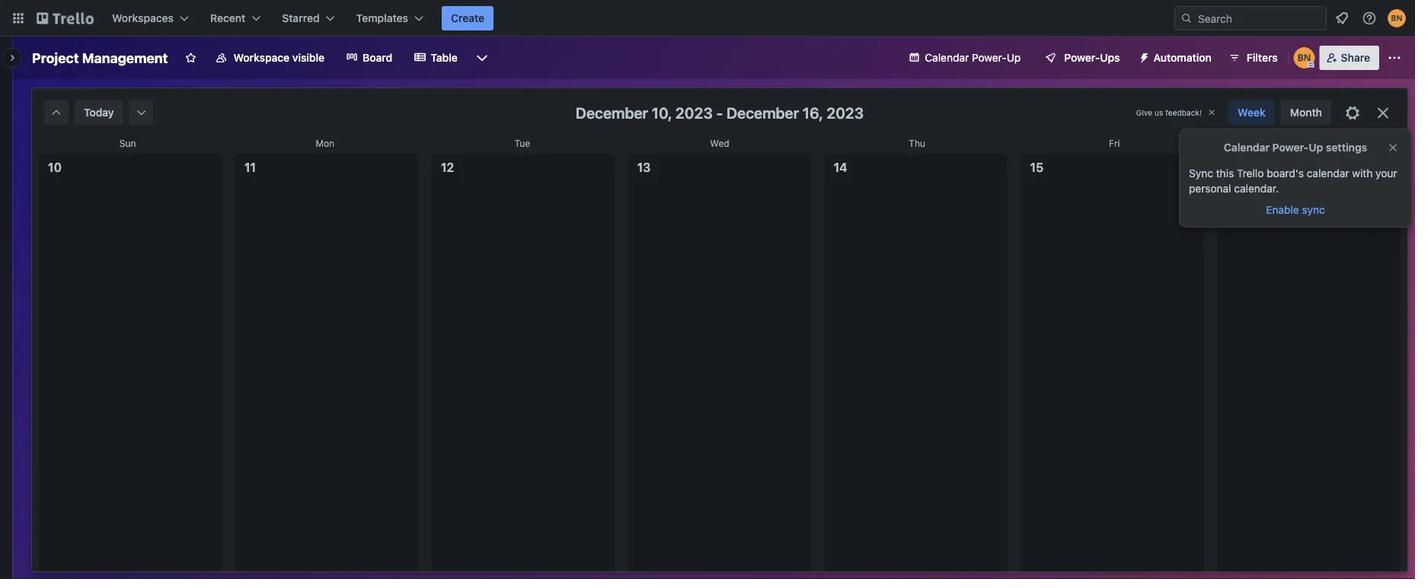 Task type: vqa. For each thing, say whether or not it's contained in the screenshot.
2023
yes



Task type: locate. For each thing, give the bounding box(es) containing it.
0 vertical spatial up
[[1007, 51, 1021, 64]]

2 horizontal spatial power-
[[1273, 141, 1309, 154]]

power-ups
[[1065, 51, 1121, 64]]

customize views image
[[475, 50, 490, 66]]

ups
[[1101, 51, 1121, 64]]

sm image right ups
[[1133, 46, 1154, 67]]

power- for calendar power-up settings
[[1273, 141, 1309, 154]]

0 horizontal spatial december
[[576, 104, 649, 122]]

1 horizontal spatial sm image
[[134, 105, 149, 120]]

up
[[1007, 51, 1021, 64], [1309, 141, 1324, 154]]

workspaces
[[112, 12, 174, 24]]

11
[[245, 160, 256, 175]]

calendar power-up settings
[[1224, 141, 1368, 154]]

0 horizontal spatial up
[[1007, 51, 1021, 64]]

sm image inside automation button
[[1133, 46, 1154, 67]]

templates
[[356, 12, 408, 24]]

0 horizontal spatial power-
[[972, 51, 1007, 64]]

15
[[1031, 160, 1044, 175]]

calendar for calendar power-up
[[925, 51, 970, 64]]

sm image
[[1133, 46, 1154, 67], [49, 105, 64, 120], [134, 105, 149, 120]]

enable sync link
[[1267, 204, 1326, 216]]

1 horizontal spatial 2023
[[827, 104, 864, 122]]

calendar
[[925, 51, 970, 64], [1224, 141, 1270, 154]]

1 horizontal spatial power-
[[1065, 51, 1101, 64]]

automation
[[1154, 51, 1212, 64]]

2023 right 16, on the top of page
[[827, 104, 864, 122]]

0 horizontal spatial calendar
[[925, 51, 970, 64]]

december right -
[[727, 104, 800, 122]]

2 horizontal spatial sm image
[[1133, 46, 1154, 67]]

power- for calendar power-up
[[972, 51, 1007, 64]]

2 2023 from the left
[[827, 104, 864, 122]]

up left power-ups button
[[1007, 51, 1021, 64]]

1 horizontal spatial up
[[1309, 141, 1324, 154]]

wed
[[711, 138, 730, 149]]

sync this trello board's calendar with your personal calendar.
[[1190, 167, 1398, 195]]

calendar power-up link
[[899, 46, 1031, 70]]

0 horizontal spatial sm image
[[49, 105, 64, 120]]

board's
[[1267, 167, 1305, 180]]

power-
[[972, 51, 1007, 64], [1065, 51, 1101, 64], [1273, 141, 1309, 154]]

Search field
[[1193, 7, 1327, 30]]

tue
[[515, 138, 531, 149]]

search image
[[1181, 12, 1193, 24]]

2023 left -
[[676, 104, 713, 122]]

calendar
[[1308, 167, 1350, 180]]

december left 10,
[[576, 104, 649, 122]]

enable sync
[[1267, 204, 1326, 216]]

up for calendar power-up settings
[[1309, 141, 1324, 154]]

open information menu image
[[1363, 11, 1378, 26]]

2 december from the left
[[727, 104, 800, 122]]

recent
[[210, 12, 246, 24]]

2023
[[676, 104, 713, 122], [827, 104, 864, 122]]

board
[[363, 51, 393, 64]]

1 vertical spatial up
[[1309, 141, 1324, 154]]

december
[[576, 104, 649, 122], [727, 104, 800, 122]]

up up calendar
[[1309, 141, 1324, 154]]

0 notifications image
[[1334, 9, 1352, 27]]

ben nelson (bennelson96) image
[[1295, 47, 1316, 69]]

sm image up sun
[[134, 105, 149, 120]]

1 horizontal spatial december
[[727, 104, 800, 122]]

0 vertical spatial calendar
[[925, 51, 970, 64]]

filters button
[[1224, 46, 1283, 70]]

0 horizontal spatial 2023
[[676, 104, 713, 122]]

mon
[[316, 138, 335, 149]]

calendar.
[[1235, 183, 1280, 195]]

personal
[[1190, 183, 1232, 195]]

10,
[[652, 104, 672, 122]]

create
[[451, 12, 485, 24]]

month button
[[1282, 101, 1332, 125]]

project management
[[32, 50, 168, 66]]

us
[[1155, 108, 1164, 117]]

filters
[[1247, 51, 1279, 64]]

1 2023 from the left
[[676, 104, 713, 122]]

thu
[[909, 138, 926, 149]]

10
[[48, 160, 62, 175]]

month
[[1291, 106, 1323, 119]]

workspace visible button
[[206, 46, 334, 70]]

fri
[[1110, 138, 1121, 149]]

sm image left today button
[[49, 105, 64, 120]]

1 horizontal spatial calendar
[[1224, 141, 1270, 154]]

1 vertical spatial calendar
[[1224, 141, 1270, 154]]

calendar power-up
[[925, 51, 1021, 64]]

show menu image
[[1388, 50, 1403, 66]]



Task type: describe. For each thing, give the bounding box(es) containing it.
recent button
[[201, 6, 270, 30]]

primary element
[[0, 0, 1416, 37]]

share
[[1342, 51, 1371, 64]]

workspace
[[234, 51, 290, 64]]

-
[[717, 104, 723, 122]]

back to home image
[[37, 6, 94, 30]]

13
[[638, 160, 651, 175]]

management
[[82, 50, 168, 66]]

Board name text field
[[24, 46, 176, 70]]

board link
[[337, 46, 402, 70]]

workspaces button
[[103, 6, 198, 30]]

up for calendar power-up
[[1007, 51, 1021, 64]]

sm image for power-ups button
[[1133, 46, 1154, 67]]

give us feedback! link
[[1137, 108, 1203, 117]]

sm image for today button
[[134, 105, 149, 120]]

give us feedback!
[[1137, 108, 1203, 117]]

16,
[[803, 104, 824, 122]]

star or unstar board image
[[185, 52, 197, 64]]

project
[[32, 50, 79, 66]]

sat
[[1305, 138, 1320, 149]]

your
[[1376, 167, 1398, 180]]

feedback!
[[1166, 108, 1203, 117]]

12
[[441, 160, 454, 175]]

table
[[431, 51, 458, 64]]

sync
[[1303, 204, 1326, 216]]

today
[[84, 106, 114, 119]]

today button
[[75, 101, 123, 125]]

power- inside button
[[1065, 51, 1101, 64]]

ben nelson (bennelson96) image
[[1388, 9, 1407, 27]]

14
[[834, 160, 848, 175]]

sun
[[119, 138, 136, 149]]

calendar for calendar power-up settings
[[1224, 141, 1270, 154]]

give
[[1137, 108, 1153, 117]]

trello
[[1238, 167, 1265, 180]]

table link
[[405, 46, 467, 70]]

share button
[[1320, 46, 1380, 70]]

with
[[1353, 167, 1373, 180]]

enable
[[1267, 204, 1300, 216]]

16
[[1227, 160, 1241, 175]]

power-ups button
[[1034, 46, 1130, 70]]

starred
[[282, 12, 320, 24]]

december 10, 2023 - december 16, 2023
[[576, 104, 864, 122]]

templates button
[[347, 6, 433, 30]]

visible
[[292, 51, 325, 64]]

1 december from the left
[[576, 104, 649, 122]]

this
[[1217, 167, 1235, 180]]

this member is an admin of this board. image
[[1308, 62, 1315, 69]]

settings
[[1327, 141, 1368, 154]]

sync
[[1190, 167, 1214, 180]]

automation button
[[1133, 46, 1221, 70]]

create button
[[442, 6, 494, 30]]

workspace visible
[[234, 51, 325, 64]]

starred button
[[273, 6, 344, 30]]



